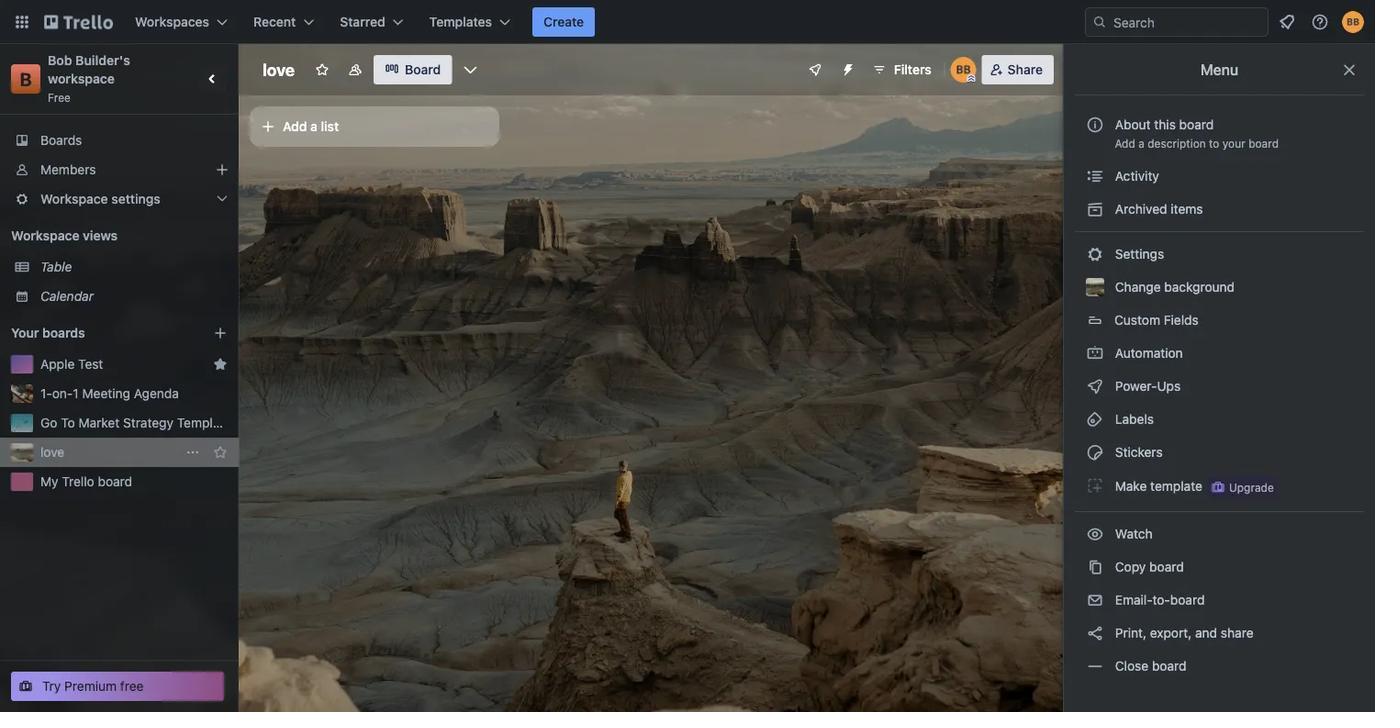 Task type: vqa. For each thing, say whether or not it's contained in the screenshot.
Notification
no



Task type: locate. For each thing, give the bounding box(es) containing it.
workspace for workspace settings
[[40, 191, 108, 207]]

starred
[[340, 14, 385, 29]]

1 vertical spatial add
[[1115, 137, 1136, 150]]

sm image inside print, export, and share link
[[1086, 624, 1105, 643]]

search image
[[1093, 15, 1107, 29]]

1 horizontal spatial love
[[263, 60, 295, 79]]

sm image inside stickers link
[[1086, 444, 1105, 462]]

to
[[61, 416, 75, 431]]

workspace down members
[[40, 191, 108, 207]]

my trello board
[[40, 474, 132, 489]]

a
[[310, 119, 318, 134], [1139, 137, 1145, 150]]

members link
[[0, 155, 239, 185]]

board link
[[374, 55, 452, 84]]

sm image for email-to-board
[[1086, 591, 1105, 610]]

workspace inside 'dropdown button'
[[40, 191, 108, 207]]

recent
[[253, 14, 296, 29]]

premium
[[64, 679, 117, 694]]

3 sm image from the top
[[1086, 477, 1105, 495]]

sm image left watch
[[1086, 525, 1105, 544]]

boards
[[42, 326, 85, 341]]

sm image left the power-
[[1086, 377, 1105, 396]]

sm image left the labels
[[1086, 410, 1105, 429]]

this
[[1155, 117, 1176, 132]]

0 vertical spatial add
[[283, 119, 307, 134]]

Search field
[[1107, 8, 1268, 36]]

upgrade
[[1229, 481, 1274, 494]]

sm image for automation
[[1086, 344, 1105, 363]]

sm image left activity
[[1086, 167, 1105, 185]]

love link
[[40, 444, 176, 462]]

sm image for activity
[[1086, 167, 1105, 185]]

calendar link
[[40, 287, 228, 306]]

7 sm image from the top
[[1086, 591, 1105, 610]]

3 sm image from the top
[[1086, 377, 1105, 396]]

love left star or unstar board image
[[263, 60, 295, 79]]

workspace settings
[[40, 191, 161, 207]]

sm image left copy
[[1086, 558, 1105, 577]]

0 vertical spatial workspace
[[40, 191, 108, 207]]

strategy
[[123, 416, 174, 431]]

add down about
[[1115, 137, 1136, 150]]

workspaces button
[[124, 7, 239, 37]]

sm image inside email-to-board link
[[1086, 591, 1105, 610]]

1 vertical spatial a
[[1139, 137, 1145, 150]]

automation image
[[834, 55, 859, 81]]

boards link
[[0, 126, 239, 155]]

bob builder (bobbuilder40) image
[[1342, 11, 1365, 33]]

filters button
[[867, 55, 937, 84]]

starred button
[[329, 7, 415, 37]]

0 vertical spatial a
[[310, 119, 318, 134]]

open information menu image
[[1311, 13, 1330, 31]]

board up print, export, and share
[[1171, 593, 1205, 608]]

custom
[[1115, 313, 1161, 328]]

5 sm image from the top
[[1086, 444, 1105, 462]]

add left list
[[283, 119, 307, 134]]

filters
[[894, 62, 932, 77]]

make
[[1115, 479, 1147, 494]]

add
[[283, 119, 307, 134], [1115, 137, 1136, 150]]

1 sm image from the top
[[1086, 200, 1105, 219]]

sm image left print,
[[1086, 624, 1105, 643]]

try premium free
[[42, 679, 144, 694]]

4 sm image from the top
[[1086, 410, 1105, 429]]

agenda
[[134, 386, 179, 401]]

workspace settings button
[[0, 185, 239, 214]]

a down about
[[1139, 137, 1145, 150]]

1-
[[40, 386, 52, 401]]

sm image inside "archived items" "link"
[[1086, 200, 1105, 219]]

add board image
[[213, 326, 228, 341]]

print,
[[1115, 626, 1147, 641]]

to
[[1209, 137, 1220, 150]]

sm image left automation
[[1086, 344, 1105, 363]]

sm image left close
[[1086, 657, 1105, 676]]

trello
[[62, 474, 94, 489]]

board
[[1180, 117, 1214, 132], [1249, 137, 1279, 150], [98, 474, 132, 489], [1150, 560, 1184, 575], [1171, 593, 1205, 608], [1152, 659, 1187, 674]]

print, export, and share link
[[1075, 619, 1365, 648]]

sm image inside copy board link
[[1086, 558, 1105, 577]]

print, export, and share
[[1112, 626, 1254, 641]]

sm image for copy board
[[1086, 558, 1105, 577]]

fields
[[1164, 313, 1199, 328]]

sm image for settings
[[1086, 245, 1105, 264]]

change background link
[[1075, 273, 1365, 302]]

sm image
[[1086, 200, 1105, 219], [1086, 344, 1105, 363], [1086, 477, 1105, 495], [1086, 525, 1105, 544], [1086, 624, 1105, 643]]

automation link
[[1075, 339, 1365, 368]]

b
[[20, 68, 32, 90]]

sm image inside automation link
[[1086, 344, 1105, 363]]

sm image left the email-
[[1086, 591, 1105, 610]]

2 sm image from the top
[[1086, 245, 1105, 264]]

back to home image
[[44, 7, 113, 37]]

sm image for print, export, and share
[[1086, 624, 1105, 643]]

love up my
[[40, 445, 65, 460]]

archived items link
[[1075, 195, 1365, 224]]

sm image inside "power-ups" link
[[1086, 377, 1105, 396]]

0 horizontal spatial a
[[310, 119, 318, 134]]

power-ups
[[1112, 379, 1185, 394]]

views
[[83, 228, 118, 243]]

a left list
[[310, 119, 318, 134]]

settings
[[1112, 247, 1164, 262]]

sm image inside the settings link
[[1086, 245, 1105, 264]]

list
[[321, 119, 339, 134]]

items
[[1171, 202, 1203, 217]]

4 sm image from the top
[[1086, 525, 1105, 544]]

sm image left settings
[[1086, 245, 1105, 264]]

sm image inside watch link
[[1086, 525, 1105, 544]]

5 sm image from the top
[[1086, 624, 1105, 643]]

0 vertical spatial love
[[263, 60, 295, 79]]

sm image left archived on the right
[[1086, 200, 1105, 219]]

sm image inside activity link
[[1086, 167, 1105, 185]]

go to market strategy template
[[40, 416, 231, 431]]

settings
[[111, 191, 161, 207]]

1 vertical spatial workspace
[[11, 228, 79, 243]]

sm image left the make
[[1086, 477, 1105, 495]]

sm image
[[1086, 167, 1105, 185], [1086, 245, 1105, 264], [1086, 377, 1105, 396], [1086, 410, 1105, 429], [1086, 444, 1105, 462], [1086, 558, 1105, 577], [1086, 591, 1105, 610], [1086, 657, 1105, 676]]

workspace up table at the top left of the page
[[11, 228, 79, 243]]

your
[[1223, 137, 1246, 150]]

workspace navigation collapse icon image
[[200, 66, 226, 92]]

customize views image
[[461, 61, 480, 79]]

archived
[[1115, 202, 1168, 217]]

upgrade button
[[1207, 477, 1278, 499]]

0 horizontal spatial love
[[40, 445, 65, 460]]

automation
[[1112, 346, 1183, 361]]

power ups image
[[808, 62, 823, 77]]

0 horizontal spatial add
[[283, 119, 307, 134]]

ups
[[1157, 379, 1181, 394]]

members
[[40, 162, 96, 177]]

sm image for stickers
[[1086, 444, 1105, 462]]

6 sm image from the top
[[1086, 558, 1105, 577]]

workspace for workspace views
[[11, 228, 79, 243]]

love
[[263, 60, 295, 79], [40, 445, 65, 460]]

2 sm image from the top
[[1086, 344, 1105, 363]]

templates button
[[418, 7, 522, 37]]

1 horizontal spatial a
[[1139, 137, 1145, 150]]

labels
[[1112, 412, 1154, 427]]

a inside button
[[310, 119, 318, 134]]

8 sm image from the top
[[1086, 657, 1105, 676]]

try premium free button
[[11, 672, 224, 702]]

1 sm image from the top
[[1086, 167, 1105, 185]]

bob builder's workspace link
[[48, 53, 134, 86]]

1 vertical spatial love
[[40, 445, 65, 460]]

sm image inside labels link
[[1086, 410, 1105, 429]]

board right your in the right top of the page
[[1249, 137, 1279, 150]]

close board link
[[1075, 652, 1365, 681]]

board down love link
[[98, 474, 132, 489]]

sm image left stickers
[[1086, 444, 1105, 462]]

love inside text field
[[263, 60, 295, 79]]

workspace
[[40, 191, 108, 207], [11, 228, 79, 243]]

1 horizontal spatial add
[[1115, 137, 1136, 150]]

sm image inside close board link
[[1086, 657, 1105, 676]]

copy board link
[[1075, 553, 1365, 582]]



Task type: describe. For each thing, give the bounding box(es) containing it.
table
[[40, 259, 72, 275]]

change
[[1115, 280, 1161, 295]]

go to market strategy template link
[[40, 414, 231, 432]]

power-ups link
[[1075, 372, 1365, 401]]

email-
[[1115, 593, 1153, 608]]

meeting
[[82, 386, 130, 401]]

board
[[405, 62, 441, 77]]

bob builder (bobbuilder40) image
[[951, 57, 977, 83]]

on-
[[52, 386, 73, 401]]

primary element
[[0, 0, 1376, 44]]

this member is an admin of this board. image
[[968, 74, 976, 83]]

share button
[[982, 55, 1054, 84]]

change background
[[1112, 280, 1235, 295]]

sm image for make template
[[1086, 477, 1105, 495]]

add inside button
[[283, 119, 307, 134]]

add inside about this board add a description to your board
[[1115, 137, 1136, 150]]

bob builder's workspace free
[[48, 53, 134, 104]]

workspace
[[48, 71, 115, 86]]

a inside about this board add a description to your board
[[1139, 137, 1145, 150]]

workspace views
[[11, 228, 118, 243]]

workspaces
[[135, 14, 209, 29]]

free
[[48, 91, 71, 104]]

board actions menu image
[[185, 445, 200, 460]]

share
[[1221, 626, 1254, 641]]

create
[[544, 14, 584, 29]]

about this board add a description to your board
[[1115, 117, 1279, 150]]

workspace visible image
[[348, 62, 363, 77]]

your boards with 5 items element
[[11, 322, 185, 344]]

make template
[[1112, 479, 1203, 494]]

bob
[[48, 53, 72, 68]]

your boards
[[11, 326, 85, 341]]

settings link
[[1075, 240, 1365, 269]]

share
[[1008, 62, 1043, 77]]

description
[[1148, 137, 1206, 150]]

table link
[[40, 258, 228, 276]]

board up to
[[1180, 117, 1214, 132]]

recent button
[[242, 7, 325, 37]]

0 notifications image
[[1276, 11, 1298, 33]]

templates
[[429, 14, 492, 29]]

1-on-1 meeting agenda link
[[40, 385, 228, 403]]

custom fields
[[1115, 313, 1199, 328]]

apple test
[[40, 357, 103, 372]]

custom fields button
[[1075, 306, 1365, 335]]

power-
[[1115, 379, 1157, 394]]

copy board
[[1112, 560, 1184, 575]]

my trello board link
[[40, 473, 228, 491]]

close
[[1115, 659, 1149, 674]]

your
[[11, 326, 39, 341]]

Board name text field
[[253, 55, 304, 84]]

add a list button
[[250, 107, 500, 147]]

activity
[[1112, 168, 1160, 184]]

go
[[40, 416, 57, 431]]

my
[[40, 474, 58, 489]]

stickers link
[[1075, 438, 1365, 467]]

export,
[[1150, 626, 1192, 641]]

try
[[42, 679, 61, 694]]

and
[[1196, 626, 1218, 641]]

to-
[[1153, 593, 1171, 608]]

sm image for labels
[[1086, 410, 1105, 429]]

1
[[73, 386, 79, 401]]

activity link
[[1075, 162, 1365, 191]]

background
[[1165, 280, 1235, 295]]

sm image for archived items
[[1086, 200, 1105, 219]]

board down export,
[[1152, 659, 1187, 674]]

board up to-
[[1150, 560, 1184, 575]]

watch
[[1112, 527, 1157, 542]]

email-to-board link
[[1075, 586, 1365, 615]]

b link
[[11, 64, 40, 94]]

star or unstar board image
[[315, 62, 330, 77]]

stickers
[[1112, 445, 1163, 460]]

sm image for power-ups
[[1086, 377, 1105, 396]]

email-to-board
[[1112, 593, 1205, 608]]

about
[[1115, 117, 1151, 132]]

star icon image
[[213, 445, 228, 460]]

apple test link
[[40, 355, 206, 374]]

test
[[78, 357, 103, 372]]

watch link
[[1075, 520, 1365, 549]]

apple
[[40, 357, 75, 372]]

create button
[[533, 7, 595, 37]]

menu
[[1201, 61, 1239, 79]]

market
[[78, 416, 120, 431]]

starred icon image
[[213, 357, 228, 372]]

template
[[1151, 479, 1203, 494]]

sm image for watch
[[1086, 525, 1105, 544]]

add a list
[[283, 119, 339, 134]]

labels link
[[1075, 405, 1365, 434]]

sm image for close board
[[1086, 657, 1105, 676]]



